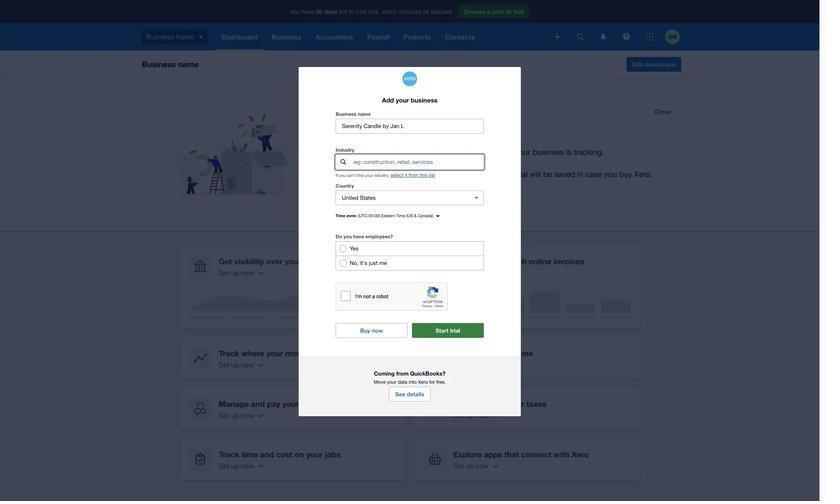 Task type: describe. For each thing, give the bounding box(es) containing it.
05:00)
[[369, 214, 380, 218]]

details
[[407, 391, 424, 398]]

you for have
[[344, 234, 352, 240]]

&
[[414, 214, 417, 218]]

industry,
[[374, 173, 389, 178]]

it's
[[360, 260, 367, 266]]

add
[[382, 96, 394, 104]]

see details button
[[389, 387, 431, 402]]

start
[[436, 328, 449, 334]]

buy now
[[360, 328, 383, 334]]

do you have employees?
[[336, 234, 393, 240]]

quickbooks?
[[410, 370, 446, 377]]

search icon image
[[340, 159, 346, 165]]

from inside the coming from quickbooks? move your data into xero for free.
[[396, 370, 409, 377]]

xero
[[418, 380, 428, 385]]

no, it's just me
[[350, 260, 387, 266]]

select
[[391, 173, 403, 178]]

buy now button
[[336, 323, 408, 338]]

start trial button
[[412, 323, 484, 338]]

if
[[336, 173, 338, 178]]

clear image
[[469, 191, 484, 206]]

business name
[[336, 111, 371, 117]]

do
[[336, 234, 342, 240]]

data
[[398, 380, 407, 385]]

xero image
[[402, 72, 417, 86]]

now
[[372, 328, 383, 334]]

start trial
[[436, 328, 460, 334]]

coming
[[374, 370, 395, 377]]

business
[[336, 111, 357, 117]]

buy
[[360, 328, 370, 334]]

name
[[358, 111, 371, 117]]

no,
[[350, 260, 359, 266]]

your for can't
[[365, 173, 373, 178]]

country
[[336, 183, 354, 189]]

Industry field
[[353, 155, 484, 169]]

(utc-
[[358, 214, 369, 218]]

yes
[[350, 246, 359, 252]]

list
[[429, 173, 435, 178]]

time zone: (utc-05:00) eastern time (us & canada)
[[336, 213, 433, 218]]

canada)
[[418, 214, 433, 218]]

for
[[429, 380, 435, 385]]



Task type: vqa. For each thing, say whether or not it's contained in the screenshot.
the left svg image
no



Task type: locate. For each thing, give the bounding box(es) containing it.
1 horizontal spatial from
[[409, 173, 419, 178]]

Country field
[[336, 191, 466, 205]]

you
[[339, 173, 346, 178], [344, 234, 352, 240]]

0 vertical spatial from
[[409, 173, 419, 178]]

business
[[411, 96, 438, 104]]

eastern
[[381, 214, 395, 218]]

zone:
[[346, 213, 357, 218]]

find
[[357, 173, 364, 178]]

coming from quickbooks? move your data into xero for free.
[[374, 370, 446, 385]]

time left (us
[[396, 214, 405, 218]]

1 vertical spatial you
[[344, 234, 352, 240]]

your right add
[[396, 96, 409, 104]]

1 vertical spatial your
[[365, 173, 373, 178]]

your
[[396, 96, 409, 104], [365, 173, 373, 178], [387, 380, 397, 385]]

Business name field
[[336, 119, 484, 133]]

if you can't find your industry, select it from this list
[[336, 173, 435, 178]]

from
[[409, 173, 419, 178], [396, 370, 409, 377]]

2 vertical spatial your
[[387, 380, 397, 385]]

your left data at bottom left
[[387, 380, 397, 385]]

add your business
[[382, 96, 438, 104]]

0 horizontal spatial from
[[396, 370, 409, 377]]

from right 'it'
[[409, 173, 419, 178]]

just
[[369, 260, 378, 266]]

it
[[405, 173, 407, 178]]

0 vertical spatial your
[[396, 96, 409, 104]]

1 vertical spatial from
[[396, 370, 409, 377]]

0 horizontal spatial time
[[336, 213, 345, 218]]

select it from this list button
[[391, 173, 435, 178]]

time inside time zone: (utc-05:00) eastern time (us & canada)
[[396, 214, 405, 218]]

0 vertical spatial you
[[339, 173, 346, 178]]

time
[[336, 213, 345, 218], [396, 214, 405, 218]]

your inside if you can't find your industry, select it from this list
[[365, 173, 373, 178]]

you right if
[[339, 173, 346, 178]]

see
[[395, 391, 405, 398]]

me
[[379, 260, 387, 266]]

free.
[[436, 380, 446, 385]]

(us
[[406, 214, 413, 218]]

trial
[[450, 328, 460, 334]]

do you have employees? group
[[336, 242, 484, 271]]

time left zone: at the top of the page
[[336, 213, 345, 218]]

your for quickbooks?
[[387, 380, 397, 385]]

you inside if you can't find your industry, select it from this list
[[339, 173, 346, 178]]

you right do
[[344, 234, 352, 240]]

1 horizontal spatial time
[[396, 214, 405, 218]]

this
[[420, 173, 428, 178]]

you for can't
[[339, 173, 346, 178]]

employees?
[[365, 234, 393, 240]]

your inside the coming from quickbooks? move your data into xero for free.
[[387, 380, 397, 385]]

into
[[409, 380, 417, 385]]

your right find
[[365, 173, 373, 178]]

from up data at bottom left
[[396, 370, 409, 377]]

can't
[[347, 173, 356, 178]]

have
[[353, 234, 364, 240]]

industry
[[336, 147, 354, 153]]

move
[[374, 380, 386, 385]]

see details
[[395, 391, 424, 398]]



